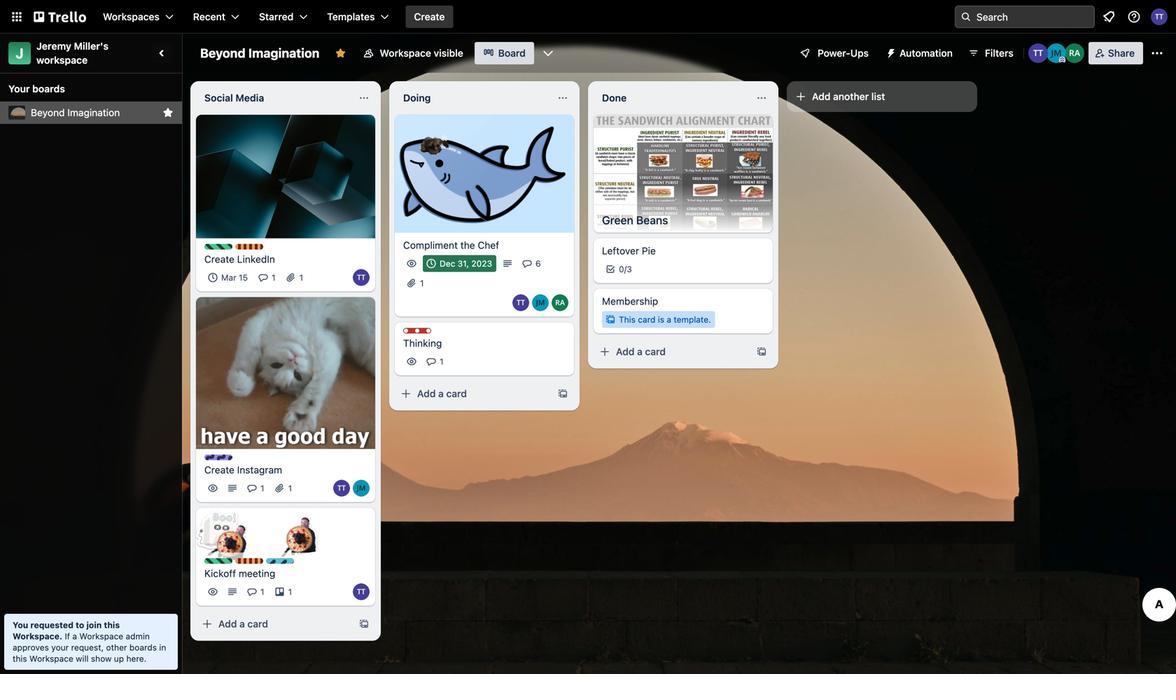 Task type: vqa. For each thing, say whether or not it's contained in the screenshot.
admin
yes



Task type: describe. For each thing, give the bounding box(es) containing it.
recent button
[[185, 6, 248, 28]]

3
[[627, 264, 632, 274]]

workspaces button
[[95, 6, 182, 28]]

a for doing
[[438, 388, 444, 399]]

your
[[8, 83, 30, 95]]

doing
[[403, 92, 431, 104]]

imagination inside text box
[[248, 46, 320, 61]]

add a card for done
[[616, 346, 666, 358]]

filters
[[985, 47, 1014, 59]]

other
[[106, 643, 127, 653]]

1 horizontal spatial terry turtle (terryturtle) image
[[1028, 43, 1048, 63]]

create from template… image
[[358, 618, 370, 630]]

0 horizontal spatial beyond
[[31, 107, 65, 118]]

card for done
[[645, 346, 666, 358]]

add a card button for done
[[594, 341, 748, 363]]

Board name text field
[[193, 42, 327, 64]]

request,
[[71, 643, 104, 653]]

sparkling
[[280, 559, 318, 569]]

if a workspace admin approves your request, other boards in this workspace will show up here.
[[13, 632, 166, 664]]

social media
[[204, 92, 264, 104]]

thinking link
[[403, 336, 566, 350]]

31,
[[458, 259, 469, 268]]

workspace navigation collapse icon image
[[153, 43, 172, 63]]

1 horizontal spatial workspace
[[79, 632, 123, 641]]

dec
[[440, 259, 455, 268]]

dec 31, 2023
[[440, 259, 492, 268]]

compliment the chef link
[[403, 238, 566, 252]]

ups
[[850, 47, 869, 59]]

add a card button for social media
[[196, 613, 350, 635]]

compliment the chef
[[403, 239, 499, 251]]

back to home image
[[34, 6, 86, 28]]

social
[[204, 92, 233, 104]]

0 horizontal spatial https://media3.giphy.com/media/uzbc1merae75kv3oqd/100w.gif?cid=ad960664cgd8q560jl16i4tqsq6qk30rgh2t6st4j6ihzo35&ep=v1_stickers_search&rid=100w.gif&ct=s image
[[208, 511, 260, 563]]

jeremy miller's workspace
[[36, 40, 111, 66]]

Dec 31, 2023 checkbox
[[423, 255, 496, 272]]

color: green, title: none image
[[204, 558, 232, 564]]

0
[[619, 264, 624, 274]]

ruby anderson (rubyanderson7) image
[[552, 294, 569, 311]]

templates button
[[319, 6, 397, 28]]

show
[[91, 654, 112, 664]]

a right is
[[667, 315, 671, 325]]

to
[[76, 620, 84, 630]]

create button
[[406, 6, 453, 28]]

you
[[13, 620, 28, 630]]

show menu image
[[1150, 46, 1164, 60]]

leftover pie link
[[602, 244, 765, 258]]

jeremy miller (jeremymiller198) image for middle terry turtle (terryturtle) icon
[[1047, 43, 1066, 63]]

list
[[872, 91, 885, 102]]

0 horizontal spatial workspace
[[29, 654, 73, 664]]

jeremy miller (jeremymiller198) image
[[532, 294, 549, 311]]

here.
[[126, 654, 146, 664]]

Doing text field
[[395, 87, 552, 109]]

media
[[236, 92, 264, 104]]

miller's
[[74, 40, 109, 52]]

create for create instagram
[[204, 464, 235, 476]]

your boards
[[8, 83, 65, 95]]

0 vertical spatial terry turtle (terryturtle) image
[[512, 294, 529, 311]]

/
[[624, 264, 627, 274]]

chef
[[478, 239, 499, 251]]

power-ups button
[[790, 42, 877, 64]]

beyond imagination link
[[31, 106, 157, 120]]

color: green, title: none image
[[204, 244, 232, 250]]

create linkedin
[[204, 254, 275, 265]]

create for create
[[414, 11, 445, 22]]

is
[[658, 315, 664, 325]]

Mar 15 checkbox
[[204, 269, 252, 286]]

workspaces
[[103, 11, 160, 22]]

recent
[[193, 11, 225, 22]]

power-ups
[[818, 47, 869, 59]]

membership
[[602, 296, 658, 307]]

workspace.
[[13, 632, 62, 641]]

you requested to join this workspace.
[[13, 620, 120, 641]]

0 vertical spatial terry turtle (terryturtle) image
[[1151, 8, 1168, 25]]

thinking
[[403, 337, 442, 349]]

power-
[[818, 47, 851, 59]]

approves
[[13, 643, 49, 653]]

color: purple, title: none image
[[204, 455, 232, 460]]

compliment
[[403, 239, 458, 251]]

this member is an admin of this board. image
[[1059, 57, 1065, 63]]

create instagram link
[[204, 463, 367, 477]]

a for social media
[[239, 618, 245, 630]]

starred
[[259, 11, 294, 22]]

workspace visible
[[380, 47, 463, 59]]

jeremy
[[36, 40, 71, 52]]

1 vertical spatial beyond imagination
[[31, 107, 120, 118]]

search image
[[961, 11, 972, 22]]

starred button
[[251, 6, 316, 28]]

this inside you requested to join this workspace.
[[104, 620, 120, 630]]

create from template… image for doing
[[557, 388, 569, 399]]

the
[[460, 239, 475, 251]]

will
[[76, 654, 89, 664]]

automation
[[900, 47, 953, 59]]

add another list button
[[787, 81, 977, 112]]

kickoff
[[204, 568, 236, 579]]



Task type: locate. For each thing, give the bounding box(es) containing it.
templates
[[327, 11, 375, 22]]

boards inside if a workspace admin approves your request, other boards in this workspace will show up here.
[[129, 643, 157, 653]]

beyond imagination down your boards with 1 items element
[[31, 107, 120, 118]]

color: sky, title: "sparkling" element
[[266, 558, 318, 569]]

1 vertical spatial workspace
[[79, 632, 123, 641]]

workspace down join
[[79, 632, 123, 641]]

kickoff meeting
[[204, 568, 275, 579]]

color: orange, title: none image up meeting
[[235, 558, 263, 564]]

create down color: green, title: none image in the top left of the page
[[204, 254, 235, 265]]

1 horizontal spatial add a card
[[417, 388, 467, 399]]

add for done
[[616, 346, 635, 358]]

2023
[[471, 259, 492, 268]]

add a card button for doing
[[395, 383, 549, 405]]

0 vertical spatial create
[[414, 11, 445, 22]]

2 vertical spatial terry turtle (terryturtle) image
[[353, 583, 370, 600]]

0 horizontal spatial terry turtle (terryturtle) image
[[333, 480, 350, 497]]

terry turtle (terryturtle) image left jeremy miller (jeremymiller198) icon
[[512, 294, 529, 311]]

beyond
[[200, 46, 246, 61], [31, 107, 65, 118]]

this right join
[[104, 620, 120, 630]]

2 color: orange, title: none image from the top
[[235, 558, 263, 564]]

1 vertical spatial create
[[204, 254, 235, 265]]

beyond down your boards
[[31, 107, 65, 118]]

visible
[[434, 47, 463, 59]]

0 horizontal spatial jeremy miller (jeremymiller198) image
[[353, 480, 370, 497]]

1 vertical spatial add a card button
[[395, 383, 549, 405]]

1
[[272, 273, 276, 283], [299, 273, 303, 283], [420, 278, 424, 288], [440, 357, 444, 366], [260, 483, 264, 493], [288, 483, 292, 493], [260, 587, 264, 597], [288, 587, 292, 597]]

1 vertical spatial boards
[[129, 643, 157, 653]]

2 horizontal spatial add a card button
[[594, 341, 748, 363]]

this inside if a workspace admin approves your request, other boards in this workspace will show up here.
[[13, 654, 27, 664]]

1 color: orange, title: none image from the top
[[235, 244, 263, 250]]

sm image
[[880, 42, 900, 62]]

this
[[619, 315, 636, 325]]

share
[[1108, 47, 1135, 59]]

0 vertical spatial add a card
[[616, 346, 666, 358]]

add down kickoff
[[218, 618, 237, 630]]

card left is
[[638, 315, 656, 325]]

1 horizontal spatial https://media3.giphy.com/media/uzbc1merae75kv3oqd/100w.gif?cid=ad960664cgd8q560jl16i4tqsq6qk30rgh2t6st4j6ihzo35&ep=v1_stickers_search&rid=100w.gif&ct=s image
[[275, 506, 326, 557]]

create
[[414, 11, 445, 22], [204, 254, 235, 265], [204, 464, 235, 476]]

a for done
[[637, 346, 643, 358]]

1 horizontal spatial boards
[[129, 643, 157, 653]]

1 vertical spatial terry turtle (terryturtle) image
[[333, 480, 350, 497]]

color: bold red, title: "thoughts" element
[[403, 328, 456, 338]]

a down kickoff meeting
[[239, 618, 245, 630]]

membership link
[[602, 295, 765, 309]]

create from template… image for done
[[756, 346, 767, 358]]

add a card for social media
[[218, 618, 268, 630]]

green beans
[[602, 214, 668, 227]]

1 vertical spatial terry turtle (terryturtle) image
[[1028, 43, 1048, 63]]

green
[[602, 214, 633, 227]]

1 horizontal spatial terry turtle (terryturtle) image
[[353, 583, 370, 600]]

2 vertical spatial terry turtle (terryturtle) image
[[353, 269, 370, 286]]

0 vertical spatial add a card button
[[594, 341, 748, 363]]

boards
[[32, 83, 65, 95], [129, 643, 157, 653]]

primary element
[[0, 0, 1176, 34]]

add inside button
[[812, 91, 831, 102]]

https://media3.giphy.com/media/uzbc1merae75kv3oqd/100w.gif?cid=ad960664cgd8q560jl16i4tqsq6qk30rgh2t6st4j6ihzo35&ep=v1_stickers_search&rid=100w.gif&ct=s image up sparkling on the bottom
[[275, 506, 326, 557]]

0 horizontal spatial imagination
[[67, 107, 120, 118]]

0 horizontal spatial create from template… image
[[557, 388, 569, 399]]

0 horizontal spatial boards
[[32, 83, 65, 95]]

card for doing
[[446, 388, 467, 399]]

card down is
[[645, 346, 666, 358]]

1 vertical spatial jeremy miller (jeremymiller198) image
[[353, 480, 370, 497]]

terry turtle (terryturtle) image up create from template… image
[[353, 583, 370, 600]]

this
[[104, 620, 120, 630], [13, 654, 27, 664]]

add down this at the top right of the page
[[616, 346, 635, 358]]

card down meeting
[[247, 618, 268, 630]]

1 vertical spatial create from template… image
[[557, 388, 569, 399]]

add a card down this at the top right of the page
[[616, 346, 666, 358]]

join
[[86, 620, 102, 630]]

2 horizontal spatial add a card
[[616, 346, 666, 358]]

card for social media
[[247, 618, 268, 630]]

1 vertical spatial this
[[13, 654, 27, 664]]

imagination down your boards with 1 items element
[[67, 107, 120, 118]]

color: orange, title: none image up linkedin
[[235, 244, 263, 250]]

1 vertical spatial beyond
[[31, 107, 65, 118]]

a down this card is a template.
[[637, 346, 643, 358]]

this card is a template.
[[619, 315, 711, 325]]

mar
[[221, 273, 236, 283]]

card
[[638, 315, 656, 325], [645, 346, 666, 358], [446, 388, 467, 399], [247, 618, 268, 630]]

thoughts thinking
[[403, 329, 456, 349]]

add left another
[[812, 91, 831, 102]]

https://media3.giphy.com/media/uzbc1merae75kv3oqd/100w.gif?cid=ad960664cgd8q560jl16i4tqsq6qk30rgh2t6st4j6ihzo35&ep=v1_stickers_search&rid=100w.gif&ct=s image up kickoff meeting
[[208, 511, 260, 563]]

1 horizontal spatial this
[[104, 620, 120, 630]]

create inside button
[[414, 11, 445, 22]]

1 vertical spatial imagination
[[67, 107, 120, 118]]

board
[[498, 47, 526, 59]]

thoughts
[[417, 329, 456, 338]]

in
[[159, 643, 166, 653]]

1 horizontal spatial beyond
[[200, 46, 246, 61]]

2 vertical spatial add a card
[[218, 618, 268, 630]]

2 horizontal spatial terry turtle (terryturtle) image
[[512, 294, 529, 311]]

create from template… image
[[756, 346, 767, 358], [557, 388, 569, 399]]

open information menu image
[[1127, 10, 1141, 24]]

boards down admin
[[129, 643, 157, 653]]

a inside if a workspace admin approves your request, other boards in this workspace will show up here.
[[72, 632, 77, 641]]

automation button
[[880, 42, 961, 64]]

add a card down kickoff meeting
[[218, 618, 268, 630]]

workspace
[[36, 54, 88, 66]]

1 horizontal spatial beyond imagination
[[200, 46, 320, 61]]

0 vertical spatial this
[[104, 620, 120, 630]]

0 vertical spatial create from template… image
[[756, 346, 767, 358]]

add down thinking
[[417, 388, 436, 399]]

done
[[602, 92, 627, 104]]

starred icon image
[[162, 107, 174, 118]]

0 vertical spatial boards
[[32, 83, 65, 95]]

0 vertical spatial color: orange, title: none image
[[235, 244, 263, 250]]

create for create linkedin
[[204, 254, 235, 265]]

beans
[[636, 214, 668, 227]]

beyond inside text box
[[200, 46, 246, 61]]

workspace inside button
[[380, 47, 431, 59]]

1 horizontal spatial imagination
[[248, 46, 320, 61]]

board link
[[475, 42, 534, 64]]

add a card button down this card is a template.
[[594, 341, 748, 363]]

customize views image
[[541, 46, 555, 60]]

boards right your
[[32, 83, 65, 95]]

0 horizontal spatial beyond imagination
[[31, 107, 120, 118]]

star or unstar board image
[[335, 48, 346, 59]]

color: orange, title: none image
[[235, 244, 263, 250], [235, 558, 263, 564]]

0 horizontal spatial add a card button
[[196, 613, 350, 635]]

0 horizontal spatial add a card
[[218, 618, 268, 630]]

0 vertical spatial beyond imagination
[[200, 46, 320, 61]]

beyond imagination inside text box
[[200, 46, 320, 61]]

add for social media
[[218, 618, 237, 630]]

add a card button
[[594, 341, 748, 363], [395, 383, 549, 405], [196, 613, 350, 635]]

leftover
[[602, 245, 639, 257]]

2 horizontal spatial terry turtle (terryturtle) image
[[1151, 8, 1168, 25]]

add a card button down kickoff meeting link
[[196, 613, 350, 635]]

up
[[114, 654, 124, 664]]

beyond imagination down 'starred'
[[200, 46, 320, 61]]

terry turtle (terryturtle) image
[[512, 294, 529, 311], [333, 480, 350, 497], [353, 583, 370, 600]]

filters button
[[964, 42, 1018, 64]]

add a card for doing
[[417, 388, 467, 399]]

1 horizontal spatial jeremy miller (jeremymiller198) image
[[1047, 43, 1066, 63]]

0 horizontal spatial terry turtle (terryturtle) image
[[353, 269, 370, 286]]

admin
[[126, 632, 150, 641]]

terry turtle (terryturtle) image
[[1151, 8, 1168, 25], [1028, 43, 1048, 63], [353, 269, 370, 286]]

imagination
[[248, 46, 320, 61], [67, 107, 120, 118]]

15
[[239, 273, 248, 283]]

template.
[[674, 315, 711, 325]]

share button
[[1089, 42, 1143, 64]]

Social Media text field
[[196, 87, 353, 109]]

color: orange, title: none image for linkedin
[[235, 244, 263, 250]]

2 vertical spatial create
[[204, 464, 235, 476]]

add a card down thinking
[[417, 388, 467, 399]]

add a card
[[616, 346, 666, 358], [417, 388, 467, 399], [218, 618, 268, 630]]

instagram
[[237, 464, 282, 476]]

0 notifications image
[[1101, 8, 1117, 25]]

card down thinking link
[[446, 388, 467, 399]]

another
[[833, 91, 869, 102]]

0 vertical spatial workspace
[[380, 47, 431, 59]]

terry turtle (terryturtle) image down create instagram link
[[333, 480, 350, 497]]

create linkedin link
[[204, 253, 367, 267]]

0 / 3
[[619, 264, 632, 274]]

Search field
[[955, 6, 1095, 28]]

imagination down the starred dropdown button
[[248, 46, 320, 61]]

kickoff meeting link
[[204, 567, 367, 581]]

Done text field
[[594, 87, 751, 109]]

add for doing
[[417, 388, 436, 399]]

1 horizontal spatial add a card button
[[395, 383, 549, 405]]

workspace left visible
[[380, 47, 431, 59]]

green beans link
[[594, 208, 773, 233]]

linkedin
[[237, 254, 275, 265]]

j
[[16, 45, 24, 61]]

pie
[[642, 245, 656, 257]]

0 horizontal spatial this
[[13, 654, 27, 664]]

workspace visible button
[[355, 42, 472, 64]]

1 horizontal spatial create from template… image
[[756, 346, 767, 358]]

2 vertical spatial workspace
[[29, 654, 73, 664]]

add a card button down thinking link
[[395, 383, 549, 405]]

0 vertical spatial imagination
[[248, 46, 320, 61]]

your boards with 1 items element
[[8, 81, 167, 97]]

workspace down your
[[29, 654, 73, 664]]

jeremy miller (jeremymiller198) image
[[1047, 43, 1066, 63], [353, 480, 370, 497]]

1 vertical spatial color: orange, title: none image
[[235, 558, 263, 564]]

create up the workspace visible
[[414, 11, 445, 22]]

workspace
[[380, 47, 431, 59], [79, 632, 123, 641], [29, 654, 73, 664]]

leftover pie
[[602, 245, 656, 257]]

your
[[51, 643, 69, 653]]

beyond imagination
[[200, 46, 320, 61], [31, 107, 120, 118]]

meeting
[[239, 568, 275, 579]]

if
[[65, 632, 70, 641]]

1 vertical spatial add a card
[[417, 388, 467, 399]]

jeremy miller (jeremymiller198) image for the middle terry turtle (terryturtle) image
[[353, 480, 370, 497]]

create down color: purple, title: none image
[[204, 464, 235, 476]]

2 horizontal spatial workspace
[[380, 47, 431, 59]]

a right if
[[72, 632, 77, 641]]

mar 15
[[221, 273, 248, 283]]

ruby anderson (rubyanderson7) image
[[1065, 43, 1084, 63]]

https://media3.giphy.com/media/uzbc1merae75kv3oqd/100w.gif?cid=ad960664cgd8q560jl16i4tqsq6qk30rgh2t6st4j6ihzo35&ep=v1_stickers_search&rid=100w.gif&ct=s image
[[275, 506, 326, 557], [208, 511, 260, 563]]

0 vertical spatial beyond
[[200, 46, 246, 61]]

color: orange, title: none image for meeting
[[235, 558, 263, 564]]

beyond down recent popup button
[[200, 46, 246, 61]]

add another list
[[812, 91, 885, 102]]

0 vertical spatial jeremy miller (jeremymiller198) image
[[1047, 43, 1066, 63]]

a
[[667, 315, 671, 325], [637, 346, 643, 358], [438, 388, 444, 399], [239, 618, 245, 630], [72, 632, 77, 641]]

create instagram
[[204, 464, 282, 476]]

this down approves
[[13, 654, 27, 664]]

2 vertical spatial add a card button
[[196, 613, 350, 635]]

https://media1.giphy.com/media/3ov9jucrjra1ggg9vu/100w.gif?cid=ad960664cgd8q560jl16i4tqsq6qk30rgh2t6st4j6ihzo35&ep=v1_stickers_search&rid=100w.gif&ct=s image
[[412, 114, 458, 160]]

pete ghost image
[[195, 508, 240, 553]]

6
[[536, 259, 541, 268]]

a down thinking
[[438, 388, 444, 399]]



